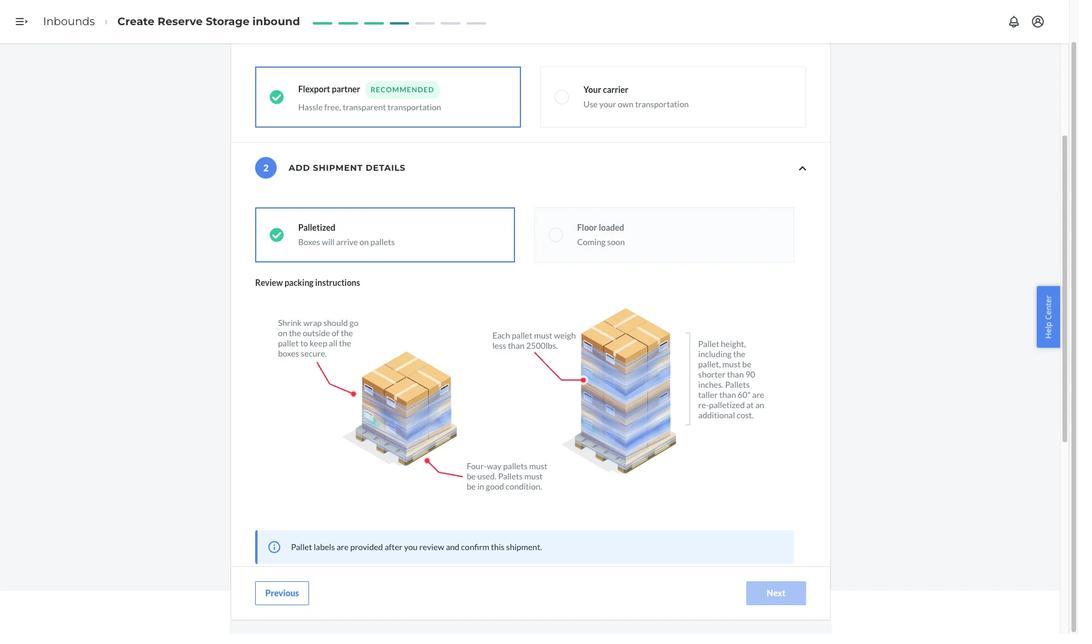 Task type: locate. For each thing, give the bounding box(es) containing it.
shorter
[[699, 369, 726, 379]]

must inside pallet height, including the pallet, must be shorter than 90 inches. pallets taller than 60" are re-palletized at an additional cost.
[[723, 359, 741, 369]]

review packing instructions
[[255, 278, 360, 288]]

must left weigh
[[534, 330, 553, 340]]

1 horizontal spatial are
[[753, 390, 765, 400]]

on
[[360, 237, 369, 247], [278, 328, 288, 338]]

coming
[[578, 237, 606, 247]]

labels
[[314, 542, 335, 552]]

must
[[534, 330, 553, 340], [723, 359, 741, 369], [530, 461, 548, 471], [525, 471, 543, 481]]

1 horizontal spatial transportation
[[636, 99, 689, 109]]

pallet left to
[[278, 338, 299, 348]]

pallets right way
[[504, 461, 528, 471]]

pallets
[[726, 379, 750, 390], [499, 471, 523, 481]]

2 check circle image from the top
[[270, 228, 284, 242]]

2 vertical spatial than
[[720, 390, 737, 400]]

review
[[420, 542, 445, 552]]

help center
[[1044, 295, 1055, 339]]

each
[[493, 330, 511, 340]]

0 vertical spatial on
[[360, 237, 369, 247]]

None number field
[[255, 610, 303, 634]]

shrink
[[278, 318, 302, 328]]

transparent
[[343, 102, 386, 112]]

0 horizontal spatial pallet
[[291, 542, 312, 552]]

keep
[[310, 338, 328, 348]]

must inside each pallet must weigh less than 2500lbs.
[[534, 330, 553, 340]]

0 vertical spatial than
[[508, 340, 525, 351]]

free,
[[325, 102, 341, 112]]

inbounds link
[[43, 15, 95, 28]]

check circle image for palletized
[[270, 228, 284, 242]]

1 check circle image from the top
[[270, 90, 284, 104]]

than
[[508, 340, 525, 351], [728, 369, 744, 379], [720, 390, 737, 400]]

check circle image left boxes
[[270, 228, 284, 242]]

60"
[[738, 390, 751, 400]]

than left "60""
[[720, 390, 737, 400]]

the
[[289, 328, 301, 338], [341, 328, 353, 338], [339, 338, 352, 348], [734, 349, 746, 359]]

0 horizontal spatial are
[[337, 542, 349, 552]]

1 horizontal spatial pallet
[[699, 339, 720, 349]]

four-way pallets must be used. pallets must be in good condition.
[[467, 461, 548, 492]]

pallets
[[371, 237, 395, 247], [504, 461, 528, 471]]

to
[[301, 338, 308, 348]]

than right less
[[508, 340, 525, 351]]

partner
[[332, 84, 361, 94]]

pallets up the palletized
[[726, 379, 750, 390]]

0 vertical spatial check circle image
[[270, 90, 284, 104]]

1 vertical spatial pallet
[[291, 542, 312, 552]]

pallets inside palletized boxes will arrive on pallets
[[371, 237, 395, 247]]

check circle image left hassle
[[270, 90, 284, 104]]

must up condition.
[[530, 461, 548, 471]]

open navigation image
[[14, 14, 29, 29]]

on inside shrink wrap should go on the outside of the pallet to keep all the boxes secure.
[[278, 328, 288, 338]]

1 horizontal spatial pallet
[[512, 330, 533, 340]]

on up boxes
[[278, 328, 288, 338]]

open account menu image
[[1032, 14, 1046, 29]]

outside
[[303, 328, 330, 338]]

arrive
[[336, 237, 358, 247]]

after
[[385, 542, 403, 552]]

0 vertical spatial pallets
[[371, 237, 395, 247]]

are right "60""
[[753, 390, 765, 400]]

0 horizontal spatial pallets
[[371, 237, 395, 247]]

1 horizontal spatial on
[[360, 237, 369, 247]]

pallet right 'each'
[[512, 330, 533, 340]]

instructions
[[315, 278, 360, 288]]

pallet inside pallet height, including the pallet, must be shorter than 90 inches. pallets taller than 60" are re-palletized at an additional cost.
[[699, 339, 720, 349]]

are
[[753, 390, 765, 400], [337, 542, 349, 552]]

pallets inside the 'four-way pallets must be used. pallets must be in good condition.'
[[504, 461, 528, 471]]

pallet
[[512, 330, 533, 340], [278, 338, 299, 348]]

weigh
[[554, 330, 576, 340]]

boxes
[[278, 348, 299, 358]]

transportation down recommended
[[388, 102, 442, 112]]

the right the including
[[734, 349, 746, 359]]

in
[[478, 481, 485, 492]]

at
[[747, 400, 754, 410]]

how many pallets?
[[255, 589, 326, 599]]

used.
[[478, 471, 497, 481]]

1 vertical spatial on
[[278, 328, 288, 338]]

1 vertical spatial pallets
[[499, 471, 523, 481]]

on inside palletized boxes will arrive on pallets
[[360, 237, 369, 247]]

the inside pallet height, including the pallet, must be shorter than 90 inches. pallets taller than 60" are re-palletized at an additional cost.
[[734, 349, 746, 359]]

check circle image
[[270, 90, 284, 104], [270, 228, 284, 242]]

your carrier use your own transportation
[[584, 85, 689, 109]]

hassle
[[299, 102, 323, 112]]

0 vertical spatial pallets
[[726, 379, 750, 390]]

many
[[275, 589, 295, 599]]

cost.
[[737, 410, 754, 420]]

on right arrive
[[360, 237, 369, 247]]

0 vertical spatial are
[[753, 390, 765, 400]]

on for the
[[278, 328, 288, 338]]

will
[[322, 237, 335, 247]]

pallet left labels
[[291, 542, 312, 552]]

1 vertical spatial than
[[728, 369, 744, 379]]

way
[[487, 461, 502, 471]]

0 horizontal spatial on
[[278, 328, 288, 338]]

shrink wrap should go on the outside of the pallet to keep all the boxes secure.
[[278, 318, 359, 358]]

1 vertical spatial pallets
[[504, 461, 528, 471]]

good
[[486, 481, 504, 492]]

the right of
[[341, 328, 353, 338]]

you
[[405, 542, 418, 552]]

pallet inside each pallet must weigh less than 2500lbs.
[[512, 330, 533, 340]]

loaded
[[599, 222, 625, 233]]

be
[[743, 359, 752, 369], [467, 471, 476, 481], [467, 481, 476, 492]]

1 horizontal spatial pallets
[[504, 461, 528, 471]]

own
[[618, 99, 634, 109]]

pallets right arrive
[[371, 237, 395, 247]]

add
[[289, 162, 310, 173]]

center
[[1044, 295, 1055, 320]]

pallets right used.
[[499, 471, 523, 481]]

palletized boxes will arrive on pallets
[[299, 222, 395, 247]]

soon
[[608, 237, 625, 247]]

must down height, on the right bottom
[[723, 359, 741, 369]]

and
[[446, 542, 460, 552]]

1 horizontal spatial pallets
[[726, 379, 750, 390]]

0 horizontal spatial pallets
[[499, 471, 523, 481]]

than left 90 on the right bottom
[[728, 369, 744, 379]]

pallets inside pallet height, including the pallet, must be shorter than 90 inches. pallets taller than 60" are re-palletized at an additional cost.
[[726, 379, 750, 390]]

carrier
[[603, 85, 629, 95]]

0 horizontal spatial pallet
[[278, 338, 299, 348]]

including
[[699, 349, 732, 359]]

transportation right own
[[636, 99, 689, 109]]

condition.
[[506, 481, 543, 492]]

are right labels
[[337, 542, 349, 552]]

1 vertical spatial check circle image
[[270, 228, 284, 242]]

the left wrap
[[289, 328, 301, 338]]

0 vertical spatial pallet
[[699, 339, 720, 349]]

pallet up pallet,
[[699, 339, 720, 349]]

storage
[[206, 15, 250, 28]]



Task type: describe. For each thing, give the bounding box(es) containing it.
an
[[756, 400, 765, 410]]

pallet for pallet height, including the pallet, must be shorter than 90 inches. pallets taller than 60" are re-palletized at an additional cost.
[[699, 339, 720, 349]]

previous button
[[255, 581, 309, 605]]

1 vertical spatial are
[[337, 542, 349, 552]]

confirm
[[461, 542, 490, 552]]

secure.
[[301, 348, 327, 358]]

wrap
[[304, 318, 322, 328]]

next button
[[747, 581, 807, 605]]

use
[[584, 99, 598, 109]]

on for pallets
[[360, 237, 369, 247]]

all
[[329, 338, 338, 348]]

0 horizontal spatial transportation
[[388, 102, 442, 112]]

go
[[350, 318, 359, 328]]

palletized
[[299, 222, 336, 233]]

add shipment details
[[289, 162, 406, 173]]

pallet for pallet labels are provided after you review and confirm this shipment.
[[291, 542, 312, 552]]

are inside pallet height, including the pallet, must be shorter than 90 inches. pallets taller than 60" are re-palletized at an additional cost.
[[753, 390, 765, 400]]

pallets?
[[297, 589, 326, 599]]

boxes
[[299, 237, 320, 247]]

previous
[[266, 588, 299, 598]]

pallet,
[[699, 359, 721, 369]]

review
[[255, 278, 283, 288]]

details
[[366, 162, 406, 173]]

your
[[600, 99, 617, 109]]

provided
[[350, 542, 383, 552]]

reserve
[[158, 15, 203, 28]]

2500lbs.
[[527, 340, 558, 351]]

four-
[[467, 461, 487, 471]]

2
[[263, 162, 269, 173]]

of
[[332, 328, 339, 338]]

floor
[[578, 222, 598, 233]]

should
[[324, 318, 348, 328]]

shipment
[[313, 162, 363, 173]]

shipment.
[[507, 542, 543, 552]]

pallet labels are provided after you review and confirm this shipment.
[[291, 542, 543, 552]]

transportation inside your carrier use your own transportation
[[636, 99, 689, 109]]

pallet height, including the pallet, must be shorter than 90 inches. pallets taller than 60" are re-palletized at an additional cost.
[[699, 339, 765, 420]]

pallets inside the 'four-way pallets must be used. pallets must be in good condition.'
[[499, 471, 523, 481]]

taller
[[699, 390, 718, 400]]

create
[[118, 15, 155, 28]]

open notifications image
[[1008, 14, 1022, 29]]

chevron up image
[[799, 164, 807, 173]]

height,
[[721, 339, 747, 349]]

inches.
[[699, 379, 724, 390]]

than inside each pallet must weigh less than 2500lbs.
[[508, 340, 525, 351]]

less
[[493, 340, 507, 351]]

flexport partner
[[299, 84, 361, 94]]

help center button
[[1038, 286, 1061, 348]]

flexport
[[299, 84, 330, 94]]

inbound
[[253, 15, 300, 28]]

help
[[1044, 322, 1055, 339]]

packing
[[285, 278, 314, 288]]

check circle image for flexport partner
[[270, 90, 284, 104]]

be inside pallet height, including the pallet, must be shorter than 90 inches. pallets taller than 60" are re-palletized at an additional cost.
[[743, 359, 752, 369]]

how
[[255, 589, 273, 599]]

floor loaded coming soon
[[578, 222, 625, 247]]

create reserve storage inbound
[[118, 15, 300, 28]]

additional
[[699, 410, 736, 420]]

hassle free, transparent transportation
[[299, 102, 442, 112]]

must right good
[[525, 471, 543, 481]]

inbounds
[[43, 15, 95, 28]]

each pallet must weigh less than 2500lbs.
[[493, 330, 576, 351]]

recommended
[[371, 85, 435, 94]]

the right all
[[339, 338, 352, 348]]

re-
[[699, 400, 710, 410]]

this
[[491, 542, 505, 552]]

next
[[767, 588, 786, 598]]

breadcrumbs navigation
[[34, 4, 310, 39]]

your
[[584, 85, 602, 95]]

pallet inside shrink wrap should go on the outside of the pallet to keep all the boxes secure.
[[278, 338, 299, 348]]

palletized
[[710, 400, 745, 410]]

90
[[746, 369, 756, 379]]



Task type: vqa. For each thing, say whether or not it's contained in the screenshot.
'inbounds' link
yes



